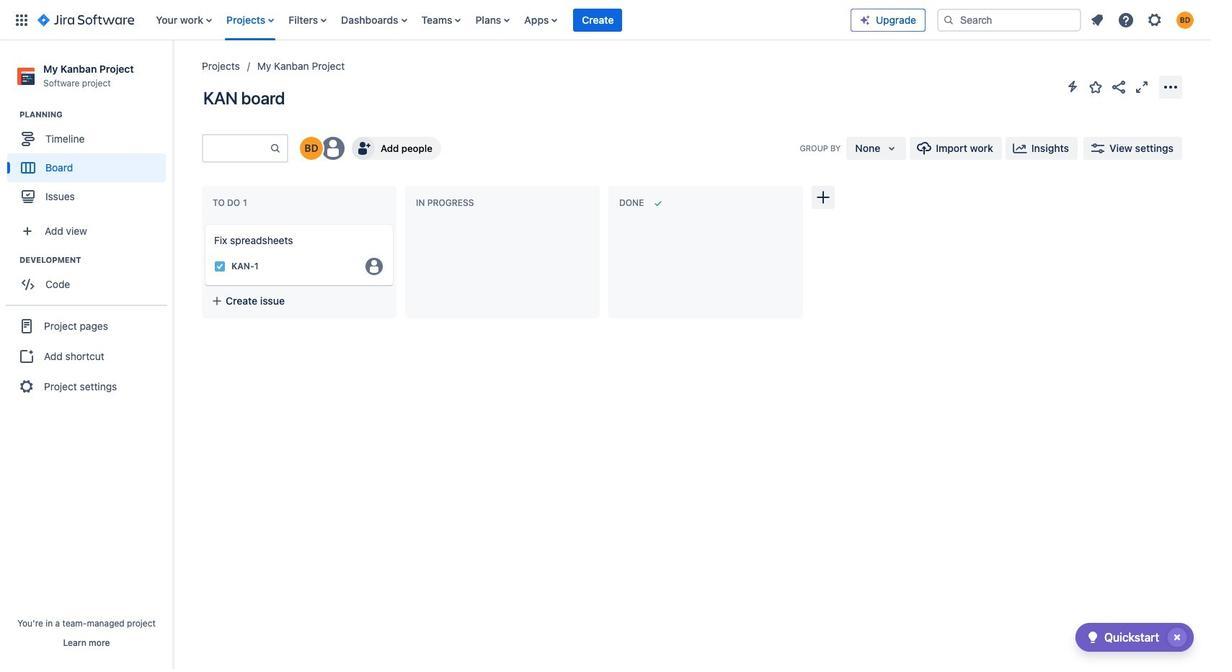 Task type: describe. For each thing, give the bounding box(es) containing it.
add people image
[[355, 140, 372, 157]]

settings image
[[1147, 11, 1164, 28]]

notifications image
[[1089, 11, 1106, 28]]

Search field
[[938, 8, 1082, 31]]

check image
[[1085, 630, 1102, 647]]

star kan board image
[[1088, 78, 1105, 96]]

automations menu button icon image
[[1064, 78, 1082, 95]]

more image
[[1163, 78, 1180, 96]]

heading for planning icon
[[19, 109, 172, 121]]

dismiss quickstart image
[[1166, 627, 1189, 650]]

sidebar navigation image
[[157, 58, 189, 87]]

help image
[[1118, 11, 1135, 28]]

1 horizontal spatial list
[[1085, 7, 1203, 33]]

Search this board text field
[[203, 136, 270, 162]]

enter full screen image
[[1134, 78, 1151, 96]]

your profile and settings image
[[1177, 11, 1194, 28]]

appswitcher icon image
[[13, 11, 30, 28]]

create issue image
[[195, 215, 213, 232]]



Task type: locate. For each thing, give the bounding box(es) containing it.
search image
[[943, 14, 955, 26]]

task image
[[214, 261, 226, 273]]

import image
[[916, 140, 933, 157]]

None search field
[[938, 8, 1082, 31]]

to do element
[[213, 198, 250, 209]]

1 vertical spatial heading
[[19, 255, 172, 266]]

jira software image
[[38, 11, 134, 28], [38, 11, 134, 28]]

2 heading from the top
[[19, 255, 172, 266]]

primary element
[[9, 0, 851, 40]]

development image
[[2, 252, 19, 269]]

banner
[[0, 0, 1212, 40]]

1 vertical spatial group
[[7, 255, 172, 304]]

0 vertical spatial group
[[7, 109, 172, 216]]

0 vertical spatial heading
[[19, 109, 172, 121]]

list item
[[574, 0, 623, 40]]

list
[[149, 0, 851, 40], [1085, 7, 1203, 33]]

1 heading from the top
[[19, 109, 172, 121]]

create column image
[[815, 189, 832, 206]]

heading for development image
[[19, 255, 172, 266]]

heading
[[19, 109, 172, 121], [19, 255, 172, 266]]

group for planning icon
[[7, 109, 172, 216]]

sidebar element
[[0, 40, 173, 670]]

group
[[7, 109, 172, 216], [7, 255, 172, 304], [6, 305, 167, 408]]

group for development image
[[7, 255, 172, 304]]

view settings image
[[1090, 140, 1107, 157]]

2 vertical spatial group
[[6, 305, 167, 408]]

0 horizontal spatial list
[[149, 0, 851, 40]]

planning image
[[2, 106, 19, 123]]



Task type: vqa. For each thing, say whether or not it's contained in the screenshot.
Arrow Up icon at the bottom of page
no



